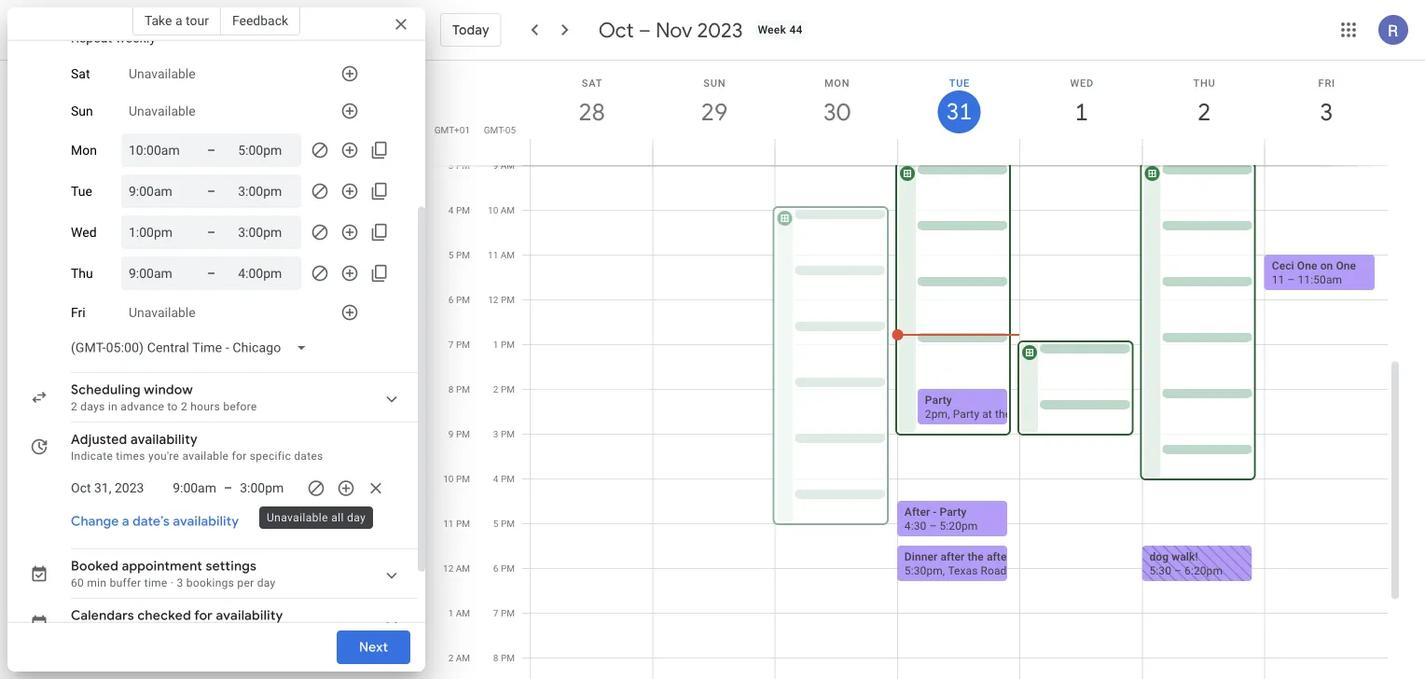 Task type: locate. For each thing, give the bounding box(es) containing it.
6 pm
[[449, 294, 470, 306], [493, 563, 515, 574]]

sat inside the sat 28
[[582, 77, 603, 89]]

pm right 2 am
[[501, 653, 515, 664]]

4 pm right the 10 pm
[[493, 474, 515, 485]]

0 vertical spatial party
[[926, 394, 953, 407]]

1 vertical spatial 5
[[493, 518, 499, 530]]

min
[[87, 577, 107, 590]]

1 vertical spatial a
[[122, 513, 129, 530]]

sat
[[71, 66, 90, 81], [582, 77, 603, 89]]

saturday, october 28 element
[[571, 91, 614, 133]]

4 pm
[[449, 205, 470, 216], [493, 474, 515, 485]]

1 horizontal spatial mon
[[825, 77, 850, 89]]

5 pm left 11 am
[[449, 250, 470, 261]]

1 vertical spatial 4
[[493, 474, 499, 485]]

6 pm right 12 am
[[493, 563, 515, 574]]

0 horizontal spatial sat
[[71, 66, 90, 81]]

30 column header
[[775, 61, 898, 166]]

am down 1 am
[[456, 653, 470, 664]]

before
[[223, 400, 257, 413]]

date's
[[133, 513, 170, 530]]

unavailable down start time on thursdays text field
[[129, 305, 196, 320]]

tue up 31
[[950, 77, 971, 89]]

dog walk! 5:30 – 6:20pm
[[1150, 551, 1223, 578]]

party up 2pm , in the bottom of the page
[[926, 394, 953, 407]]

am up 2 am
[[456, 608, 470, 619]]

0 horizontal spatial 12
[[443, 563, 454, 574]]

– left end time on tuesdays text field
[[207, 183, 216, 199]]

8 right 2 am
[[493, 653, 499, 664]]

9 for 9 pm
[[449, 429, 454, 440]]

0 horizontal spatial 6 pm
[[449, 294, 470, 306]]

Start time on Thursdays text field
[[129, 262, 185, 285]]

0 vertical spatial 1
[[1074, 97, 1088, 127]]

0 horizontal spatial a
[[122, 513, 129, 530]]

9
[[493, 160, 499, 171], [449, 429, 454, 440]]

29 column header
[[653, 61, 776, 166]]

pm
[[456, 160, 470, 171], [456, 205, 470, 216], [456, 250, 470, 261], [456, 294, 470, 306], [501, 294, 515, 306], [456, 339, 470, 350], [501, 339, 515, 350], [456, 384, 470, 395], [501, 384, 515, 395], [456, 429, 470, 440], [501, 429, 515, 440], [456, 474, 470, 485], [501, 474, 515, 485], [456, 518, 470, 530], [501, 518, 515, 530], [501, 563, 515, 574], [501, 608, 515, 619], [501, 653, 515, 664]]

End time on Mondays text field
[[238, 139, 294, 161]]

next button
[[337, 625, 411, 670]]

1 horizontal spatial 8
[[493, 653, 499, 664]]

1 horizontal spatial 11
[[488, 250, 499, 261]]

after
[[905, 506, 931, 519]]

12 pm
[[488, 294, 515, 306]]

11:50am
[[1298, 273, 1343, 286]]

11 up 12 am
[[443, 518, 454, 530]]

week 44
[[758, 23, 803, 36]]

8 up 9 pm
[[449, 384, 454, 395]]

3 inside fri 3
[[1319, 97, 1333, 127]]

– left end time on thursdays text field
[[207, 265, 216, 281]]

sunday, october 29 element
[[693, 91, 736, 133]]

0 horizontal spatial 1
[[449, 608, 454, 619]]

tue for tue
[[71, 184, 92, 199]]

0 horizontal spatial 7
[[449, 339, 454, 350]]

1 vertical spatial 5 pm
[[493, 518, 515, 530]]

am
[[501, 160, 515, 171], [501, 205, 515, 216], [501, 250, 515, 261], [456, 563, 470, 574], [456, 608, 470, 619], [456, 653, 470, 664]]

mon
[[825, 77, 850, 89], [71, 143, 97, 158]]

1 column header
[[1020, 61, 1143, 166]]

0 horizontal spatial sun
[[71, 103, 93, 119]]

0 vertical spatial thu
[[1194, 77, 1216, 89]]

12 down 11 am
[[488, 294, 499, 306]]

0 horizontal spatial 3 pm
[[449, 160, 470, 171]]

9 up the 10 pm
[[449, 429, 454, 440]]

am up 1 am
[[456, 563, 470, 574]]

day right all
[[347, 511, 366, 524]]

1 vertical spatial 10
[[443, 474, 454, 485]]

availability down per
[[216, 607, 283, 624]]

all
[[331, 511, 344, 524]]

0 vertical spatial 9
[[493, 160, 499, 171]]

tue left start time on tuesdays text box
[[71, 184, 92, 199]]

tue inside tue 31
[[950, 77, 971, 89]]

0 vertical spatial 6 pm
[[449, 294, 470, 306]]

pm down the 2 pm
[[501, 429, 515, 440]]

scheduling window 2 days in advance to 2 hours before
[[71, 382, 257, 413]]

1 vertical spatial fri
[[71, 305, 86, 320]]

11 inside ceci one on one 11 – 11:50am
[[1273, 273, 1285, 286]]

0 horizontal spatial 4
[[449, 205, 454, 216]]

sun inside sun 29
[[704, 77, 726, 89]]

, inside dinner after the after-party 5:30pm , texas roadhouse
[[943, 565, 946, 578]]

11 down the 10 am at the top left of page
[[488, 250, 499, 261]]

wed inside "1" column header
[[1071, 77, 1095, 89]]

sat for sat
[[71, 66, 90, 81]]

pm left the 10 am at the top left of page
[[456, 205, 470, 216]]

5 pm right 11 pm on the left bottom of page
[[493, 518, 515, 530]]

12 am
[[443, 563, 470, 574]]

0 vertical spatial 11
[[488, 250, 499, 261]]

today
[[453, 21, 490, 38]]

4 right the 10 pm
[[493, 474, 499, 485]]

2 vertical spatial 1
[[449, 608, 454, 619]]

fri for fri
[[71, 305, 86, 320]]

1 vertical spatial 7 pm
[[493, 608, 515, 619]]

6 pm left '12 pm'
[[449, 294, 470, 306]]

day right per
[[257, 577, 276, 590]]

pm up the 2 pm
[[501, 339, 515, 350]]

0 vertical spatial 4
[[449, 205, 454, 216]]

1 vertical spatial sun
[[71, 103, 93, 119]]

8 pm left the 2 pm
[[449, 384, 470, 395]]

2023
[[698, 17, 743, 43]]

pm left 11 am
[[456, 250, 470, 261]]

0 horizontal spatial 10
[[443, 474, 454, 485]]

11 pm
[[443, 518, 470, 530]]

1 horizontal spatial 7
[[493, 608, 499, 619]]

roadhouse
[[981, 565, 1038, 578]]

0 vertical spatial 3 pm
[[449, 160, 470, 171]]

5 left 11 am
[[449, 250, 454, 261]]

am up '12 pm'
[[501, 250, 515, 261]]

sun
[[704, 77, 726, 89], [71, 103, 93, 119]]

pm up the 10 pm
[[456, 429, 470, 440]]

for
[[232, 450, 247, 463], [194, 607, 213, 624]]

1 vertical spatial 6 pm
[[493, 563, 515, 574]]

1 horizontal spatial 12
[[488, 294, 499, 306]]

1 horizontal spatial tue
[[950, 77, 971, 89]]

0 vertical spatial for
[[232, 450, 247, 463]]

2 am
[[449, 653, 470, 664]]

– inside ceci one on one 11 – 11:50am
[[1288, 273, 1296, 286]]

1 horizontal spatial 6
[[493, 563, 499, 574]]

1 vertical spatial for
[[194, 607, 213, 624]]

7 pm right 1 am
[[493, 608, 515, 619]]

0 horizontal spatial wed
[[71, 225, 97, 240]]

availability
[[131, 431, 198, 448], [173, 513, 239, 530], [216, 607, 283, 624]]

day inside booked appointment settings 60 min buffer time · 3 bookings per day
[[257, 577, 276, 590]]

one right on on the top
[[1337, 259, 1357, 272]]

mon up monday, october 30 element
[[825, 77, 850, 89]]

2 pm
[[493, 384, 515, 395]]

am down 05 on the left top
[[501, 160, 515, 171]]

1 vertical spatial 12
[[443, 563, 454, 574]]

0 vertical spatial 5 pm
[[449, 250, 470, 261]]

am for 12 am
[[456, 563, 470, 574]]

pm down 9 pm
[[456, 474, 470, 485]]

0 vertical spatial 7 pm
[[449, 339, 470, 350]]

for left specific
[[232, 450, 247, 463]]

1 horizontal spatial ,
[[948, 408, 950, 421]]

0 horizontal spatial 11
[[443, 518, 454, 530]]

adjusted
[[71, 431, 127, 448]]

0 vertical spatial 12
[[488, 294, 499, 306]]

3 pm down the 2 pm
[[493, 429, 515, 440]]

for down "bookings"
[[194, 607, 213, 624]]

you're
[[148, 450, 179, 463]]

1 horizontal spatial wed
[[1071, 77, 1095, 89]]

thu up thursday, november 2 element on the top right
[[1194, 77, 1216, 89]]

31 column header
[[898, 61, 1021, 166]]

3 pm down gmt+01
[[449, 160, 470, 171]]

8 pm right 2 am
[[493, 653, 515, 664]]

10 up 11 am
[[488, 205, 499, 216]]

0 vertical spatial a
[[175, 13, 182, 28]]

unavailable down the take
[[129, 66, 196, 81]]

0 horizontal spatial 7 pm
[[449, 339, 470, 350]]

6 left '12 pm'
[[449, 294, 454, 306]]

dinner
[[905, 551, 938, 564]]

0 vertical spatial 8
[[449, 384, 454, 395]]

mon for mon
[[71, 143, 97, 158]]

– right "start time on wednesdays" text field
[[207, 224, 216, 240]]

1 horizontal spatial 8 pm
[[493, 653, 515, 664]]

0 vertical spatial 4 pm
[[449, 205, 470, 216]]

1 vertical spatial day
[[257, 577, 276, 590]]

fri for fri 3
[[1319, 77, 1336, 89]]

0 vertical spatial 8 pm
[[449, 384, 470, 395]]

unavailable up start time on mondays text field on the top left
[[129, 103, 196, 119]]

1 horizontal spatial 1
[[493, 339, 499, 350]]

1 vertical spatial ,
[[943, 565, 946, 578]]

availability inside dropdown button
[[216, 607, 283, 624]]

11
[[488, 250, 499, 261], [1273, 273, 1285, 286], [443, 518, 454, 530]]

adjusted availability indicate times you're available for specific dates
[[71, 431, 323, 463]]

availability up you're on the bottom left of the page
[[131, 431, 198, 448]]

mon inside mon 30
[[825, 77, 850, 89]]

0 horizontal spatial fri
[[71, 305, 86, 320]]

fri inside 3 column header
[[1319, 77, 1336, 89]]

walk!
[[1172, 551, 1199, 564]]

28
[[578, 97, 604, 127]]

None field
[[63, 21, 197, 55], [63, 331, 322, 365], [63, 21, 197, 55], [63, 331, 322, 365]]

oct
[[599, 17, 634, 43]]

– down ceci
[[1288, 273, 1296, 286]]

0 vertical spatial 10
[[488, 205, 499, 216]]

0 horizontal spatial 6
[[449, 294, 454, 306]]

11 down ceci
[[1273, 273, 1285, 286]]

1 vertical spatial thu
[[71, 266, 93, 281]]

availability down 'start time' "text field"
[[173, 513, 239, 530]]

hours
[[191, 400, 220, 413]]

12 down 11 pm on the left bottom of page
[[443, 563, 454, 574]]

pm left '12 pm'
[[456, 294, 470, 306]]

10 for 10 pm
[[443, 474, 454, 485]]

1 horizontal spatial 10
[[488, 205, 499, 216]]

0 horizontal spatial tue
[[71, 184, 92, 199]]

0 vertical spatial availability
[[131, 431, 198, 448]]

0 horizontal spatial 9
[[449, 429, 454, 440]]

– down walk!
[[1175, 565, 1182, 578]]

6 right 12 am
[[493, 563, 499, 574]]

1 horizontal spatial 9
[[493, 160, 499, 171]]

60
[[71, 577, 84, 590]]

thursday, november 2 element
[[1183, 91, 1226, 133]]

–
[[639, 17, 651, 43], [207, 142, 216, 158], [207, 183, 216, 199], [207, 224, 216, 240], [207, 265, 216, 281], [1288, 273, 1296, 286], [224, 480, 233, 496], [930, 520, 937, 533], [1175, 565, 1182, 578]]

unavailable for fri
[[129, 305, 196, 320]]

availability inside button
[[173, 513, 239, 530]]

0 horizontal spatial thu
[[71, 266, 93, 281]]

fri up the scheduling
[[71, 305, 86, 320]]

1 vertical spatial availability
[[173, 513, 239, 530]]

wed up wednesday, november 1 element
[[1071, 77, 1095, 89]]

5
[[449, 250, 454, 261], [493, 518, 499, 530]]

4
[[449, 205, 454, 216], [493, 474, 499, 485]]

feedback button
[[221, 6, 301, 35]]

5 right 11 pm on the left bottom of page
[[493, 518, 499, 530]]

0 horizontal spatial one
[[1298, 259, 1318, 272]]

a left tour
[[175, 13, 182, 28]]

am for 2 am
[[456, 653, 470, 664]]

0 vertical spatial wed
[[1071, 77, 1095, 89]]

Start time text field
[[164, 477, 216, 499]]

thu
[[1194, 77, 1216, 89], [71, 266, 93, 281]]

– down -
[[930, 520, 937, 533]]

10 up 11 pm on the left bottom of page
[[443, 474, 454, 485]]

28 column header
[[530, 61, 653, 166]]

1 horizontal spatial sat
[[582, 77, 603, 89]]

0 vertical spatial 5
[[449, 250, 454, 261]]

5 pm
[[449, 250, 470, 261], [493, 518, 515, 530]]

1 horizontal spatial 6 pm
[[493, 563, 515, 574]]

4 pm left the 10 am at the top left of page
[[449, 205, 470, 216]]

12
[[488, 294, 499, 306], [443, 563, 454, 574]]

a for take
[[175, 13, 182, 28]]

gmt-
[[484, 124, 506, 135]]

party inside after - party 4:30 – 5:20pm
[[940, 506, 967, 519]]

scheduling
[[71, 382, 141, 398]]

monday, october 30 element
[[816, 91, 859, 133]]

party
[[1015, 551, 1041, 564]]

– inside dog walk! 5:30 – 6:20pm
[[1175, 565, 1182, 578]]

am for 11 am
[[501, 250, 515, 261]]

party
[[926, 394, 953, 407], [940, 506, 967, 519]]

0 vertical spatial 7
[[449, 339, 454, 350]]

1 vertical spatial 9
[[449, 429, 454, 440]]

2 vertical spatial availability
[[216, 607, 283, 624]]

4 left the 10 am at the top left of page
[[449, 205, 454, 216]]

Start time on Wednesdays text field
[[129, 221, 185, 244]]

8
[[449, 384, 454, 395], [493, 653, 499, 664]]

a
[[175, 13, 182, 28], [122, 513, 129, 530]]

calendars checked for availability
[[71, 607, 283, 624]]

party up 5:20pm
[[940, 506, 967, 519]]

mon left start time on mondays text field on the top left
[[71, 143, 97, 158]]

a left date's
[[122, 513, 129, 530]]

gmt+01
[[435, 124, 470, 135]]

availability for date's
[[173, 513, 239, 530]]

0 horizontal spatial mon
[[71, 143, 97, 158]]

booked
[[71, 558, 119, 575]]

one up "11:50am"
[[1298, 259, 1318, 272]]

End time on Wednesdays text field
[[238, 221, 294, 244]]

gmt-05
[[484, 124, 516, 135]]

1 vertical spatial 8
[[493, 653, 499, 664]]

7 pm left 1 pm
[[449, 339, 470, 350]]

thu left start time on thursdays text field
[[71, 266, 93, 281]]

thu inside 2 "column header"
[[1194, 77, 1216, 89]]

0 horizontal spatial for
[[194, 607, 213, 624]]

wed left "start time on wednesdays" text field
[[71, 225, 97, 240]]

1 vertical spatial mon
[[71, 143, 97, 158]]

0 vertical spatial ,
[[948, 408, 950, 421]]

availability for for
[[216, 607, 283, 624]]

9 down gmt-
[[493, 160, 499, 171]]

2
[[1197, 97, 1210, 127], [493, 384, 499, 395], [71, 400, 77, 413], [181, 400, 188, 413], [449, 653, 454, 664]]

7 right 1 am
[[493, 608, 499, 619]]

for inside adjusted availability indicate times you're available for specific dates
[[232, 450, 247, 463]]

pm right the 10 pm
[[501, 474, 515, 485]]

pm down the 10 pm
[[456, 518, 470, 530]]

1 vertical spatial 1
[[493, 339, 499, 350]]

End time text field
[[240, 477, 292, 499]]

1 vertical spatial wed
[[71, 225, 97, 240]]

grid
[[433, 61, 1403, 679]]

1 vertical spatial party
[[940, 506, 967, 519]]

thu for thu
[[71, 266, 93, 281]]

29
[[700, 97, 727, 127]]

one
[[1298, 259, 1318, 272], [1337, 259, 1357, 272]]

1 horizontal spatial one
[[1337, 259, 1357, 272]]

0 vertical spatial fri
[[1319, 77, 1336, 89]]

pm down 1 pm
[[501, 384, 515, 395]]

05
[[506, 124, 516, 135]]

unavailable all day
[[267, 511, 366, 524]]

0 vertical spatial mon
[[825, 77, 850, 89]]

7 left 1 pm
[[449, 339, 454, 350]]

9 am
[[493, 160, 515, 171]]

pm left 1 pm
[[456, 339, 470, 350]]

1 horizontal spatial 4
[[493, 474, 499, 485]]

·
[[171, 577, 174, 590]]

0 vertical spatial sun
[[704, 77, 726, 89]]

12 for 12 pm
[[488, 294, 499, 306]]

am down "9 am"
[[501, 205, 515, 216]]

1 horizontal spatial thu
[[1194, 77, 1216, 89]]

Start time on Mondays text field
[[129, 139, 185, 161]]

2 horizontal spatial 1
[[1074, 97, 1088, 127]]

1 vertical spatial tue
[[71, 184, 92, 199]]

fri up friday, november 3 element
[[1319, 77, 1336, 89]]

wed
[[1071, 77, 1095, 89], [71, 225, 97, 240]]

12 for 12 am
[[443, 563, 454, 574]]

pm up 1 pm
[[501, 294, 515, 306]]

0 horizontal spatial ,
[[943, 565, 946, 578]]

3 pm
[[449, 160, 470, 171], [493, 429, 515, 440]]



Task type: describe. For each thing, give the bounding box(es) containing it.
pm right 12 am
[[501, 563, 515, 574]]

take a tour
[[145, 13, 209, 28]]

available
[[182, 450, 229, 463]]

pm right 11 pm on the left bottom of page
[[501, 518, 515, 530]]

the
[[968, 551, 984, 564]]

calendars checked for availability button
[[63, 603, 414, 644]]

tour
[[186, 13, 209, 28]]

today button
[[440, 7, 502, 52]]

End time on Tuesdays text field
[[238, 180, 294, 202]]

checked
[[137, 607, 191, 624]]

nov
[[656, 17, 693, 43]]

– inside after - party 4:30 – 5:20pm
[[930, 520, 937, 533]]

thu for thu 2
[[1194, 77, 1216, 89]]

bookings
[[186, 577, 234, 590]]

on
[[1321, 259, 1334, 272]]

mon for mon 30
[[825, 77, 850, 89]]

3 inside booked appointment settings 60 min buffer time · 3 bookings per day
[[177, 577, 183, 590]]

1 horizontal spatial 5 pm
[[493, 518, 515, 530]]

after - party 4:30 – 5:20pm
[[905, 506, 978, 533]]

4:30
[[905, 520, 927, 533]]

2pm
[[926, 408, 948, 421]]

indicate
[[71, 450, 113, 463]]

availability inside adjusted availability indicate times you're available for specific dates
[[131, 431, 198, 448]]

wed for wed
[[71, 225, 97, 240]]

sun for sun
[[71, 103, 93, 119]]

2 inside thu 2
[[1197, 97, 1210, 127]]

window
[[144, 382, 193, 398]]

wednesday, november 1 element
[[1061, 91, 1104, 133]]

specific
[[250, 450, 291, 463]]

1 horizontal spatial day
[[347, 511, 366, 524]]

buffer
[[110, 577, 141, 590]]

advance
[[121, 400, 164, 413]]

calendars
[[71, 607, 134, 624]]

after
[[941, 551, 965, 564]]

times
[[116, 450, 145, 463]]

1 for am
[[449, 608, 454, 619]]

1 horizontal spatial 3 pm
[[493, 429, 515, 440]]

days
[[81, 400, 105, 413]]

– right start time on mondays text field on the top left
[[207, 142, 216, 158]]

dinner after the after-party 5:30pm , texas roadhouse
[[905, 551, 1041, 578]]

sat for sat 28
[[582, 77, 603, 89]]

– left "end time" text box
[[224, 480, 233, 496]]

5:20pm
[[940, 520, 978, 533]]

sun 29
[[700, 77, 727, 127]]

1 horizontal spatial 5
[[493, 518, 499, 530]]

dates
[[294, 450, 323, 463]]

0 horizontal spatial 4 pm
[[449, 205, 470, 216]]

1 one from the left
[[1298, 259, 1318, 272]]

1 inside the wed 1
[[1074, 97, 1088, 127]]

wed 1
[[1071, 77, 1095, 127]]

pm left the 2 pm
[[456, 384, 470, 395]]

-
[[933, 506, 937, 519]]

booked appointment settings 60 min buffer time · 3 bookings per day
[[71, 558, 276, 590]]

6:20pm
[[1185, 565, 1223, 578]]

ceci
[[1273, 259, 1295, 272]]

texas
[[948, 565, 978, 578]]

10 pm
[[443, 474, 470, 485]]

thu 2
[[1194, 77, 1216, 127]]

0 horizontal spatial 8 pm
[[449, 384, 470, 395]]

appointment
[[122, 558, 202, 575]]

11 for 11 am
[[488, 250, 499, 261]]

tue 31
[[946, 77, 971, 126]]

ceci one on one 11 – 11:50am
[[1273, 259, 1357, 286]]

per
[[237, 577, 254, 590]]

am for 1 am
[[456, 608, 470, 619]]

11 for 11 pm
[[443, 518, 454, 530]]

oct – nov 2023
[[599, 17, 743, 43]]

am for 9 am
[[501, 160, 515, 171]]

pm down gmt+01
[[456, 160, 470, 171]]

change a date's availability
[[71, 513, 239, 530]]

for inside dropdown button
[[194, 607, 213, 624]]

Start time on Tuesdays text field
[[129, 180, 185, 202]]

10 for 10 am
[[488, 205, 499, 216]]

take
[[145, 13, 172, 28]]

0 vertical spatial 6
[[449, 294, 454, 306]]

to
[[167, 400, 178, 413]]

week
[[758, 23, 787, 36]]

next
[[359, 639, 388, 656]]

3 column header
[[1265, 61, 1389, 166]]

0 horizontal spatial 5
[[449, 250, 454, 261]]

mon 30
[[823, 77, 850, 127]]

11 am
[[488, 250, 515, 261]]

1 vertical spatial 6
[[493, 563, 499, 574]]

2 one from the left
[[1337, 259, 1357, 272]]

2pm ,
[[926, 408, 953, 421]]

Date text field
[[71, 477, 145, 499]]

10 am
[[488, 205, 515, 216]]

5:30pm
[[905, 565, 943, 578]]

1 pm
[[493, 339, 515, 350]]

pm right 1 am
[[501, 608, 515, 619]]

0 horizontal spatial 8
[[449, 384, 454, 395]]

1 vertical spatial 7
[[493, 608, 499, 619]]

dog
[[1150, 551, 1169, 564]]

settings
[[206, 558, 257, 575]]

in
[[108, 400, 118, 413]]

a for change
[[122, 513, 129, 530]]

grid containing 28
[[433, 61, 1403, 679]]

take a tour button
[[132, 6, 221, 35]]

wed for wed 1
[[1071, 77, 1095, 89]]

change a date's availability button
[[63, 505, 246, 538]]

End time on Thursdays text field
[[238, 262, 294, 285]]

1 for pm
[[493, 339, 499, 350]]

– right oct at left
[[639, 17, 651, 43]]

1 vertical spatial 8 pm
[[493, 653, 515, 664]]

5:30
[[1150, 565, 1172, 578]]

change
[[71, 513, 119, 530]]

unavailable for sun
[[129, 103, 196, 119]]

1 horizontal spatial 4 pm
[[493, 474, 515, 485]]

9 for 9 am
[[493, 160, 499, 171]]

tue for tue 31
[[950, 77, 971, 89]]

friday, november 3 element
[[1306, 91, 1349, 133]]

9 pm
[[449, 429, 470, 440]]

44
[[790, 23, 803, 36]]

30
[[823, 97, 849, 127]]

feedback
[[232, 13, 288, 28]]

unavailable left all
[[267, 511, 328, 524]]

2 column header
[[1143, 61, 1266, 166]]

sat 28
[[578, 77, 604, 127]]

am for 10 am
[[501, 205, 515, 216]]

after-
[[987, 551, 1015, 564]]

unavailable for sat
[[129, 66, 196, 81]]

fri 3
[[1319, 77, 1336, 127]]

tuesday, october 31, today element
[[938, 91, 981, 133]]

sun for sun 29
[[704, 77, 726, 89]]

1 horizontal spatial 7 pm
[[493, 608, 515, 619]]

time
[[144, 577, 168, 590]]



Task type: vqa. For each thing, say whether or not it's contained in the screenshot.


